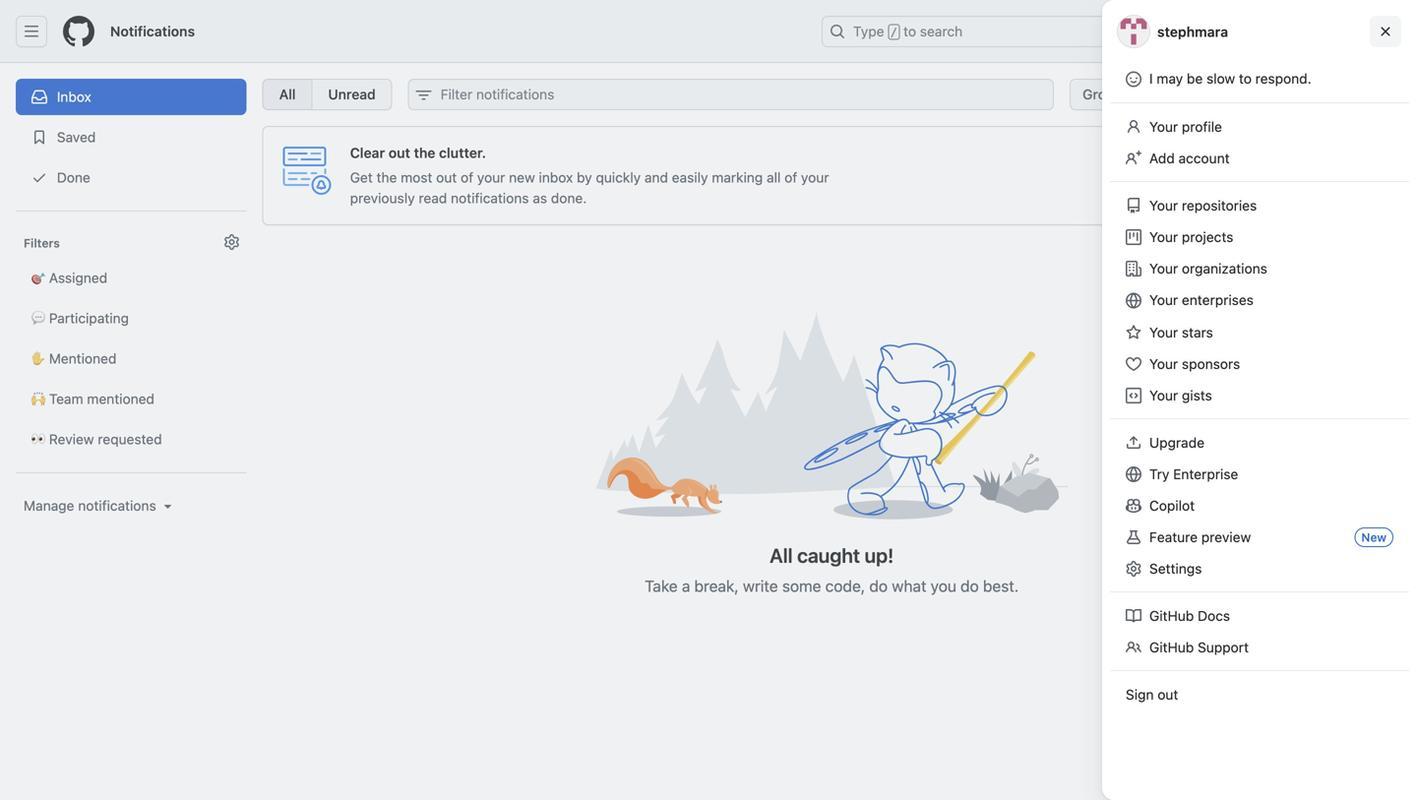 Task type: vqa. For each thing, say whether or not it's contained in the screenshot.
Training
no



Task type: describe. For each thing, give the bounding box(es) containing it.
1 do from the left
[[870, 577, 888, 595]]

enterprises
[[1182, 292, 1254, 308]]

github support link
[[1118, 632, 1402, 663]]

inbox image
[[31, 89, 47, 105]]

💬
[[31, 310, 45, 326]]

i
[[1150, 70, 1153, 87]]

your organizations
[[1150, 260, 1268, 277]]

manage notifications
[[24, 498, 156, 514]]

add account link
[[1118, 143, 1402, 174]]

date
[[1150, 86, 1181, 102]]

clutter.
[[439, 145, 486, 161]]

github docs link
[[1118, 600, 1402, 632]]

add account
[[1150, 150, 1230, 166]]

gists
[[1182, 387, 1212, 404]]

i may be slow to respond. button
[[1118, 63, 1402, 95]]

type
[[853, 23, 884, 39]]

github for github docs
[[1150, 608, 1194, 624]]

notifications inside clear out the clutter. get the most out of your new inbox by quickly and easily marking all of your previously read notifications as done.
[[451, 190, 529, 206]]

caught
[[797, 544, 860, 567]]

your gists link
[[1118, 380, 1402, 411]]

feature preview button
[[1118, 522, 1402, 553]]

2 your from the left
[[801, 169, 829, 186]]

what
[[892, 577, 927, 595]]

your for your profile
[[1150, 119, 1178, 135]]

sign out
[[1126, 687, 1179, 703]]

saved
[[53, 129, 96, 145]]

your projects link
[[1118, 221, 1402, 253]]

out for clear
[[389, 145, 410, 161]]

👀
[[31, 431, 45, 447]]

marking
[[712, 169, 763, 186]]

🎯 assigned
[[31, 270, 107, 286]]

all caught up! take a break, write some code, do what you do best.
[[645, 544, 1019, 595]]

profile
[[1182, 119, 1222, 135]]

2 of from the left
[[785, 169, 797, 186]]

all for all caught up! take a break, write some code, do what you do best.
[[770, 544, 793, 567]]

🎯
[[31, 270, 45, 286]]

code alert image
[[279, 143, 334, 198]]

github for github support
[[1150, 639, 1194, 656]]

your profile link
[[1118, 111, 1402, 143]]

notifications inside popup button
[[78, 498, 156, 514]]

settings link
[[1118, 553, 1402, 585]]

stars
[[1182, 324, 1213, 341]]

done link
[[16, 159, 247, 196]]

feature
[[1150, 529, 1198, 545]]

done.
[[551, 190, 587, 206]]

upgrade
[[1150, 435, 1205, 451]]

🎯 assigned link
[[16, 260, 247, 296]]

🙌
[[31, 391, 45, 407]]

sign out link
[[1118, 679, 1402, 711]]

👀 review requested link
[[16, 421, 247, 458]]

your for your gists
[[1150, 387, 1178, 404]]

done
[[53, 169, 90, 186]]

notifications
[[110, 23, 195, 39]]

stephmara
[[1157, 23, 1228, 40]]

i may be slow to respond.
[[1150, 70, 1312, 87]]

your repositories
[[1150, 197, 1257, 214]]

💬 participating link
[[16, 300, 247, 337]]

inbox link
[[16, 79, 247, 115]]

1 your from the left
[[477, 169, 505, 186]]

repositories
[[1182, 197, 1257, 214]]

triangle down image
[[1185, 87, 1200, 102]]

may
[[1157, 70, 1183, 87]]

check image
[[31, 170, 47, 186]]

easily
[[672, 169, 708, 186]]

try enterprise link
[[1118, 459, 1402, 490]]

Filter notifications text field
[[408, 79, 1054, 110]]

your sponsors link
[[1118, 348, 1402, 380]]

search
[[920, 23, 963, 39]]

manage
[[24, 498, 74, 514]]

break,
[[695, 577, 739, 595]]

participating
[[49, 310, 129, 326]]

be
[[1187, 70, 1203, 87]]

preview
[[1202, 529, 1251, 545]]

homepage image
[[63, 16, 94, 47]]

saved link
[[16, 119, 247, 156]]

by:
[[1127, 86, 1147, 102]]

most
[[401, 169, 432, 186]]

assigned
[[49, 270, 107, 286]]

filters
[[24, 236, 60, 250]]

you
[[931, 577, 957, 595]]

clear out the clutter. get the most out of your new inbox by quickly and easily marking all of your previously read notifications as done.
[[350, 145, 829, 206]]

dialog containing stephmara
[[1102, 0, 1417, 800]]

all button
[[262, 79, 311, 110]]



Task type: locate. For each thing, give the bounding box(es) containing it.
upgrade link
[[1118, 427, 1402, 459]]

your left gists
[[1150, 387, 1178, 404]]

0 horizontal spatial the
[[377, 169, 397, 186]]

add
[[1150, 150, 1175, 166]]

out for sign
[[1158, 687, 1179, 703]]

best.
[[983, 577, 1019, 595]]

unread
[[328, 86, 376, 102]]

out right sign
[[1158, 687, 1179, 703]]

triangle down image right plus image
[[1220, 22, 1235, 38]]

1 vertical spatial out
[[436, 169, 457, 186]]

✋ mentioned link
[[16, 341, 247, 377]]

the
[[414, 145, 436, 161], [377, 169, 397, 186]]

all inside all caught up! take a break, write some code, do what you do best.
[[770, 544, 793, 567]]

up!
[[865, 544, 894, 567]]

7 your from the top
[[1150, 356, 1178, 372]]

1 horizontal spatial triangle down image
[[1220, 22, 1235, 38]]

✋ mentioned
[[31, 350, 117, 367]]

your left stars
[[1150, 324, 1178, 341]]

0 horizontal spatial to
[[904, 23, 916, 39]]

your for your stars
[[1150, 324, 1178, 341]]

notifications link
[[102, 16, 203, 47]]

all
[[767, 169, 781, 186]]

0 vertical spatial all
[[279, 86, 296, 102]]

0 vertical spatial triangle down image
[[1220, 22, 1235, 38]]

your enterprises
[[1150, 292, 1254, 308]]

all inside button
[[279, 86, 296, 102]]

requested
[[98, 431, 162, 447]]

the up previously
[[377, 169, 397, 186]]

2 your from the top
[[1150, 197, 1178, 214]]

team
[[49, 391, 83, 407]]

5 your from the top
[[1150, 292, 1178, 308]]

👀 review requested
[[31, 431, 162, 447]]

all left unread in the left top of the page
[[279, 86, 296, 102]]

1 of from the left
[[461, 169, 474, 186]]

1 vertical spatial all
[[770, 544, 793, 567]]

your for your sponsors
[[1150, 356, 1178, 372]]

1 horizontal spatial to
[[1239, 70, 1252, 87]]

manage notifications button
[[24, 496, 176, 516]]

your up add
[[1150, 119, 1178, 135]]

8 your from the top
[[1150, 387, 1178, 404]]

group by: date
[[1083, 86, 1181, 102]]

your left the new
[[477, 169, 505, 186]]

command palette image
[[1143, 24, 1158, 39]]

filter image
[[416, 88, 432, 103]]

0 vertical spatial out
[[389, 145, 410, 161]]

your projects
[[1150, 229, 1234, 245]]

close image
[[1378, 24, 1394, 39]]

type / to search
[[853, 23, 963, 39]]

out up most
[[389, 145, 410, 161]]

0 vertical spatial github
[[1150, 608, 1194, 624]]

customize filters image
[[224, 234, 240, 250]]

None search field
[[408, 79, 1054, 110]]

get
[[350, 169, 373, 186]]

sponsors
[[1182, 356, 1240, 372]]

a
[[682, 577, 690, 595]]

1 vertical spatial to
[[1239, 70, 1252, 87]]

your sponsors
[[1150, 356, 1240, 372]]

your down the your projects
[[1150, 260, 1178, 277]]

your right all
[[801, 169, 829, 186]]

all for all
[[279, 86, 296, 102]]

your organizations link
[[1118, 253, 1402, 284]]

1 vertical spatial github
[[1150, 639, 1194, 656]]

1 horizontal spatial your
[[801, 169, 829, 186]]

3 your from the top
[[1150, 229, 1178, 245]]

mentioned
[[87, 391, 154, 407]]

your up your gists
[[1150, 356, 1178, 372]]

github support
[[1150, 639, 1249, 656]]

2 vertical spatial out
[[1158, 687, 1179, 703]]

to right / on the top of page
[[904, 23, 916, 39]]

notifications down requested
[[78, 498, 156, 514]]

some
[[783, 577, 822, 595]]

and
[[645, 169, 668, 186]]

triangle down image
[[1220, 22, 1235, 38], [160, 498, 176, 514]]

plus image
[[1200, 24, 1216, 39]]

code,
[[826, 577, 866, 595]]

0 horizontal spatial your
[[477, 169, 505, 186]]

by
[[577, 169, 592, 186]]

1 horizontal spatial of
[[785, 169, 797, 186]]

notifications
[[451, 190, 529, 206], [78, 498, 156, 514]]

1 vertical spatial notifications
[[78, 498, 156, 514]]

group
[[1083, 86, 1123, 102]]

/
[[890, 26, 898, 39]]

sign
[[1126, 687, 1154, 703]]

0 vertical spatial notifications
[[451, 190, 529, 206]]

bookmark image
[[31, 129, 47, 145]]

1 horizontal spatial do
[[961, 577, 979, 595]]

inbox zero image
[[596, 304, 1068, 528]]

🙌 team mentioned link
[[16, 381, 247, 417]]

6 your from the top
[[1150, 324, 1178, 341]]

quickly
[[596, 169, 641, 186]]

2 do from the left
[[961, 577, 979, 595]]

triangle down image down 👀 review requested link
[[160, 498, 176, 514]]

0 horizontal spatial do
[[870, 577, 888, 595]]

do right you in the right bottom of the page
[[961, 577, 979, 595]]

1 horizontal spatial the
[[414, 145, 436, 161]]

out
[[389, 145, 410, 161], [436, 169, 457, 186], [1158, 687, 1179, 703]]

1 github from the top
[[1150, 608, 1194, 624]]

slow
[[1207, 70, 1235, 87]]

💬 participating
[[31, 310, 129, 326]]

new
[[509, 169, 535, 186]]

copilot link
[[1118, 490, 1402, 522]]

your up your stars
[[1150, 292, 1178, 308]]

1 vertical spatial the
[[377, 169, 397, 186]]

triangle down image inside manage notifications popup button
[[160, 498, 176, 514]]

all up some
[[770, 544, 793, 567]]

read
[[419, 190, 447, 206]]

the up most
[[414, 145, 436, 161]]

dismiss button
[[1186, 140, 1270, 171]]

your stars link
[[1118, 317, 1402, 348]]

your left projects
[[1150, 229, 1178, 245]]

your for your repositories
[[1150, 197, 1178, 214]]

github docs
[[1150, 608, 1230, 624]]

projects
[[1182, 229, 1234, 245]]

unread button
[[311, 79, 392, 110]]

to inside button
[[1239, 70, 1252, 87]]

notifications down the new
[[451, 190, 529, 206]]

github
[[1150, 608, 1194, 624], [1150, 639, 1194, 656]]

to
[[904, 23, 916, 39], [1239, 70, 1252, 87]]

2 horizontal spatial out
[[1158, 687, 1179, 703]]

do left 'what'
[[870, 577, 888, 595]]

mentioned
[[49, 350, 117, 367]]

enterprise
[[1173, 466, 1239, 482]]

1 vertical spatial triangle down image
[[160, 498, 176, 514]]

🙌 team mentioned
[[31, 391, 154, 407]]

your stars
[[1150, 324, 1213, 341]]

notifications element
[[16, 63, 247, 679]]

github down github docs
[[1150, 639, 1194, 656]]

0 horizontal spatial of
[[461, 169, 474, 186]]

review
[[49, 431, 94, 447]]

0 horizontal spatial triangle down image
[[160, 498, 176, 514]]

of down clutter.
[[461, 169, 474, 186]]

0 vertical spatial the
[[414, 145, 436, 161]]

organizations
[[1182, 260, 1268, 277]]

0 horizontal spatial notifications
[[78, 498, 156, 514]]

out up read
[[436, 169, 457, 186]]

dismiss
[[1202, 147, 1253, 163]]

✋
[[31, 350, 45, 367]]

to right the slow
[[1239, 70, 1252, 87]]

take
[[645, 577, 678, 595]]

0 horizontal spatial out
[[389, 145, 410, 161]]

0 horizontal spatial all
[[279, 86, 296, 102]]

github up github support
[[1150, 608, 1194, 624]]

of
[[461, 169, 474, 186], [785, 169, 797, 186]]

clear
[[350, 145, 385, 161]]

your enterprises link
[[1118, 284, 1402, 317]]

previously
[[350, 190, 415, 206]]

dialog
[[1102, 0, 1417, 800]]

4 your from the top
[[1150, 260, 1178, 277]]

2 github from the top
[[1150, 639, 1194, 656]]

of right all
[[785, 169, 797, 186]]

copilot
[[1150, 498, 1195, 514]]

your up the your projects
[[1150, 197, 1178, 214]]

1 horizontal spatial all
[[770, 544, 793, 567]]

your for your organizations
[[1150, 260, 1178, 277]]

1 your from the top
[[1150, 119, 1178, 135]]

0 vertical spatial to
[[904, 23, 916, 39]]

write
[[743, 577, 778, 595]]

your gists
[[1150, 387, 1212, 404]]

1 horizontal spatial notifications
[[451, 190, 529, 206]]

your for your enterprises
[[1150, 292, 1178, 308]]

1 horizontal spatial out
[[436, 169, 457, 186]]

your inside 'link'
[[1150, 292, 1178, 308]]

docs
[[1198, 608, 1230, 624]]

account
[[1179, 150, 1230, 166]]

respond.
[[1256, 70, 1312, 87]]

your for your projects
[[1150, 229, 1178, 245]]



